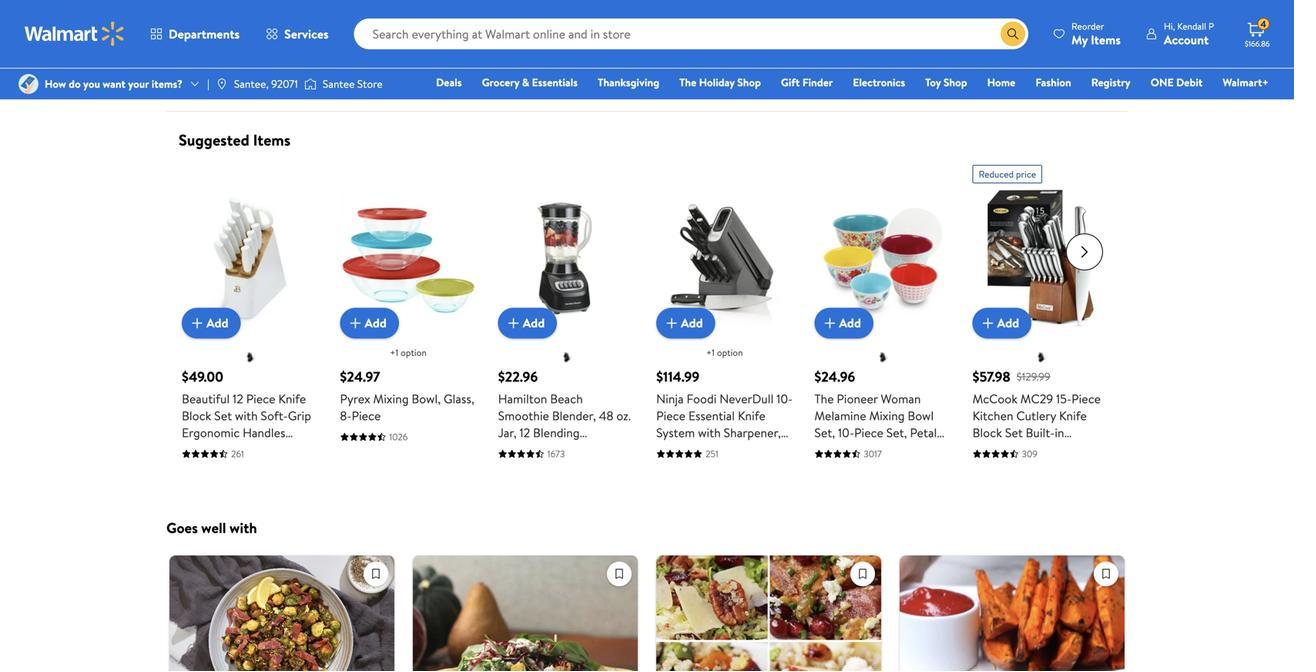 Task type: locate. For each thing, give the bounding box(es) containing it.
product variant swatch image image for $22.96
[[561, 351, 573, 363]]

stainless left 251
[[657, 441, 702, 458]]

1 horizontal spatial add to cart image
[[346, 314, 365, 332]]

1 vertical spatial the
[[815, 390, 834, 407]]

0 vertical spatial items
[[1091, 31, 1121, 48]]

0 horizontal spatial +1
[[390, 346, 399, 359]]

6 product group from the left
[[973, 159, 1110, 460]]

gift
[[781, 75, 800, 90]]

saved image for fall harvest salad image
[[608, 562, 631, 586]]

2 stainless from the left
[[1031, 441, 1076, 458]]

add button up $22.96
[[498, 308, 557, 339]]

1 horizontal spatial +1
[[707, 346, 715, 359]]

3 add to cart image from the left
[[821, 314, 840, 332]]

1 horizontal spatial block
[[973, 424, 1003, 441]]

0 horizontal spatial +1 option
[[390, 346, 427, 359]]

1 horizontal spatial items
[[1091, 31, 1121, 48]]

1 horizontal spatial shop
[[944, 75, 968, 90]]

 image right |
[[216, 78, 228, 90]]

$22.96 hamilton beach smoothie blender, 48 oz. jar, 12 blending functions, black, 50180f
[[498, 367, 631, 458]]

walmart+
[[1223, 75, 1269, 90]]

1 horizontal spatial +1 option
[[707, 346, 743, 359]]

1 product group from the left
[[182, 159, 319, 475]]

1 +1 option from the left
[[390, 346, 427, 359]]

kitchen
[[973, 407, 1014, 424]]

10- down pioneer
[[839, 424, 855, 441]]

the
[[680, 75, 697, 90], [815, 390, 834, 407]]

+1
[[390, 346, 399, 359], [707, 346, 715, 359]]

add button up $114.99
[[657, 308, 716, 339]]

stainless
[[657, 441, 702, 458], [1031, 441, 1076, 458]]

block up white
[[182, 407, 211, 424]]

items right my
[[1091, 31, 1121, 48]]

add to cart image for $24.97
[[346, 314, 365, 332]]

261
[[231, 447, 244, 460]]

add up $24.96
[[840, 315, 862, 331]]

10- inside $24.96 the pioneer woman melamine mixing bowl set, 10-piece set, petal party
[[839, 424, 855, 441]]

1 add from the left
[[207, 315, 229, 331]]

with left soft-
[[235, 407, 258, 424]]

0 horizontal spatial 10-
[[777, 390, 793, 407]]

1 product variant swatch image image from the left
[[244, 351, 256, 363]]

product variant swatch image image up $129.99
[[1035, 351, 1048, 363]]

4 product variant swatch image image from the left
[[1035, 351, 1048, 363]]

50180f
[[591, 441, 630, 458]]

$24.96 the pioneer woman melamine mixing bowl set, 10-piece set, petal party
[[815, 367, 937, 458]]

santee down pickup
[[830, 55, 862, 71]]

1 vertical spatial 10-
[[839, 424, 855, 441]]

step 5
[[173, 22, 211, 41]]

with
[[235, 407, 258, 424], [698, 424, 721, 441], [230, 518, 257, 538]]

add to cart image up $49.00
[[188, 314, 207, 332]]

product group containing $57.98
[[973, 159, 1110, 460]]

piece inside $49.00 beautiful 12 piece knife block set with soft-grip ergonomic handles white and gold by drew barrymore
[[246, 390, 276, 407]]

holiday
[[699, 75, 735, 90]]

brown butter brussels sprouts with bacon bits image
[[170, 555, 395, 671]]

add to cart image
[[188, 314, 207, 332], [346, 314, 365, 332], [821, 314, 840, 332]]

|
[[207, 76, 210, 91]]

santee
[[830, 55, 862, 71], [323, 76, 355, 91]]

product variant swatch image image up woman
[[877, 351, 889, 363]]

12 inside $22.96 hamilton beach smoothie blender, 48 oz. jar, 12 blending functions, black, 50180f
[[520, 424, 530, 441]]

1 option from the left
[[401, 346, 427, 359]]

0 horizontal spatial the
[[680, 75, 697, 90]]

2 set, from the left
[[887, 424, 908, 441]]

48
[[599, 407, 614, 424]]

product group containing $22.96
[[498, 159, 635, 460]]

add button up $49.00
[[182, 308, 241, 339]]

0 vertical spatial store
[[865, 55, 890, 71]]

1673
[[548, 447, 565, 460]]

5 add button from the left
[[815, 308, 874, 339]]

shop right toy
[[944, 75, 968, 90]]

0 horizontal spatial saved image
[[608, 562, 631, 586]]

2 product group from the left
[[340, 159, 477, 460]]

1 horizontal spatial saved image
[[852, 562, 875, 586]]

 image
[[18, 74, 39, 94], [304, 76, 317, 92], [216, 78, 228, 90]]

your
[[128, 76, 149, 91]]

add to cart image for $22.96
[[505, 314, 523, 332]]

1 horizontal spatial 10-
[[839, 424, 855, 441]]

shop
[[738, 75, 761, 90], [944, 75, 968, 90]]

1 horizontal spatial option
[[717, 346, 743, 359]]

0 horizontal spatial stainless
[[657, 441, 702, 458]]

with inside "$114.99 ninja foodi neverdull 10- piece essential knife system with sharpener, stainless steel, k12010"
[[698, 424, 721, 441]]

set left built-
[[1006, 424, 1023, 441]]

add up $24.97
[[365, 315, 387, 331]]

0 horizontal spatial knife
[[278, 390, 306, 407]]

reorder
[[1072, 20, 1105, 33]]

add to cart image up $24.96
[[821, 314, 840, 332]]

home link
[[981, 74, 1023, 91]]

+1 up the $24.97 pyrex mixing bowl, glass, 8-piece
[[390, 346, 399, 359]]

0 horizontal spatial add to cart image
[[188, 314, 207, 332]]

the down $24.96
[[815, 390, 834, 407]]

1 saved image from the left
[[365, 562, 388, 586]]

add to cart image up $24.97
[[346, 314, 365, 332]]

add button up $24.96
[[815, 308, 874, 339]]

the holiday shop
[[680, 75, 761, 90]]

0 horizontal spatial shop
[[738, 75, 761, 90]]

set up and
[[214, 407, 232, 424]]

sweet potato wedges image
[[900, 555, 1125, 671]]

1 horizontal spatial store
[[865, 55, 890, 71]]

piece down $24.97
[[352, 407, 381, 424]]

0 horizontal spatial  image
[[18, 74, 39, 94]]

foodi
[[687, 390, 717, 407]]

saved image for brown butter brussels sprouts with bacon bits image
[[365, 562, 388, 586]]

how
[[45, 76, 66, 91]]

0 horizontal spatial saved image
[[365, 562, 388, 586]]

and
[[216, 441, 236, 458]]

1 horizontal spatial saved image
[[1095, 562, 1118, 586]]

piece inside $24.96 the pioneer woman melamine mixing bowl set, 10-piece set, petal party
[[855, 424, 884, 441]]

block down mccook
[[973, 424, 1003, 441]]

set,
[[815, 424, 836, 441], [887, 424, 908, 441]]

add to cart image up $22.96
[[505, 314, 523, 332]]

2 saved image from the left
[[852, 562, 875, 586]]

stainless inside "$114.99 ninja foodi neverdull 10- piece essential knife system with sharpener, stainless steel, k12010"
[[657, 441, 702, 458]]

piece left foodi
[[657, 407, 686, 424]]

the left holiday
[[680, 75, 697, 90]]

0 horizontal spatial option
[[401, 346, 427, 359]]

reduced
[[979, 168, 1014, 181]]

2 horizontal spatial knife
[[1060, 407, 1087, 424]]

with up 251
[[698, 424, 721, 441]]

gift finder link
[[774, 74, 840, 91]]

1 horizontal spatial santee
[[830, 55, 862, 71]]

add up $49.00
[[207, 315, 229, 331]]

product group
[[182, 159, 319, 475], [340, 159, 477, 460], [498, 159, 635, 460], [657, 159, 793, 460], [815, 159, 952, 460], [973, 159, 1110, 460]]

mixing left bowl
[[870, 407, 905, 424]]

mixing inside $24.96 the pioneer woman melamine mixing bowl set, 10-piece set, petal party
[[870, 407, 905, 424]]

12 right beautiful in the left bottom of the page
[[233, 390, 243, 407]]

0 vertical spatial the
[[680, 75, 697, 90]]

0 vertical spatial 12
[[233, 390, 243, 407]]

add to cart image up $114.99
[[663, 314, 681, 332]]

$24.96
[[815, 367, 856, 386]]

1 horizontal spatial stainless
[[1031, 441, 1076, 458]]

0 horizontal spatial add to cart image
[[505, 314, 523, 332]]

add up $114.99
[[681, 315, 703, 331]]

4 add button from the left
[[657, 308, 716, 339]]

stainless down cutlery
[[1031, 441, 1076, 458]]

grip
[[288, 407, 311, 424]]

items inside the reorder my items
[[1091, 31, 1121, 48]]

knife
[[278, 390, 306, 407], [738, 407, 766, 424], [1060, 407, 1087, 424]]

add button for $22.96
[[498, 308, 557, 339]]

jar,
[[498, 424, 517, 441]]

debit
[[1177, 75, 1203, 90]]

delivery
[[883, 32, 925, 49]]

+1 for $24.97
[[390, 346, 399, 359]]

1 horizontal spatial the
[[815, 390, 834, 407]]

add up $57.98 at the right
[[998, 315, 1020, 331]]

add to cart image
[[505, 314, 523, 332], [663, 314, 681, 332], [979, 314, 998, 332]]

1 vertical spatial santee
[[323, 76, 355, 91]]

2 +1 option from the left
[[707, 346, 743, 359]]

the inside $24.96 the pioneer woman melamine mixing bowl set, 10-piece set, petal party
[[815, 390, 834, 407]]

1 add to cart image from the left
[[505, 314, 523, 332]]

add for $114.99
[[681, 315, 703, 331]]

system
[[657, 424, 695, 441]]

saved image
[[608, 562, 631, 586], [1095, 562, 1118, 586]]

3017
[[864, 447, 882, 460]]

0 horizontal spatial 12
[[233, 390, 243, 407]]

2 add to cart image from the left
[[663, 314, 681, 332]]

option up neverdull
[[717, 346, 743, 359]]

3 product variant swatch image image from the left
[[877, 351, 889, 363]]

0 horizontal spatial set,
[[815, 424, 836, 441]]

0 vertical spatial santee
[[830, 55, 862, 71]]

1 vertical spatial 12
[[520, 424, 530, 441]]

smoothie
[[498, 407, 549, 424]]

1 horizontal spatial mixing
[[870, 407, 905, 424]]

cutlery
[[1017, 407, 1057, 424]]

santee inside pickup or delivery today from: santee store
[[830, 55, 862, 71]]

product variant swatch image image for $49.00
[[244, 351, 256, 363]]

add button up $24.97
[[340, 308, 399, 339]]

product group containing $24.97
[[340, 159, 477, 460]]

0 vertical spatial 10-
[[777, 390, 793, 407]]

add button for $24.96
[[815, 308, 874, 339]]

2 add to cart image from the left
[[346, 314, 365, 332]]

2 horizontal spatial add to cart image
[[821, 314, 840, 332]]

pickup
[[830, 32, 866, 49]]

1 add to cart image from the left
[[188, 314, 207, 332]]

1 horizontal spatial  image
[[216, 78, 228, 90]]

product variant swatch image image
[[244, 351, 256, 363], [561, 351, 573, 363], [877, 351, 889, 363], [1035, 351, 1048, 363]]

1 stainless from the left
[[657, 441, 702, 458]]

2 add from the left
[[365, 315, 387, 331]]

knife inside "$114.99 ninja foodi neverdull 10- piece essential knife system with sharpener, stainless steel, k12010"
[[738, 407, 766, 424]]

12 right jar,
[[520, 424, 530, 441]]

or
[[869, 32, 880, 49]]

2 saved image from the left
[[1095, 562, 1118, 586]]

add to cart image up $57.98 at the right
[[979, 314, 998, 332]]

+1 option up neverdull
[[707, 346, 743, 359]]

1 saved image from the left
[[608, 562, 631, 586]]

add button for $114.99
[[657, 308, 716, 339]]

fall harvest salad image
[[413, 555, 638, 671]]

today
[[928, 32, 959, 49]]

2 +1 from the left
[[707, 346, 715, 359]]

3 product group from the left
[[498, 159, 635, 460]]

option up the $24.97 pyrex mixing bowl, glass, 8-piece
[[401, 346, 427, 359]]

store
[[865, 55, 890, 71], [357, 76, 383, 91]]

ninja
[[657, 390, 684, 407]]

pioneer
[[837, 390, 878, 407]]

2 add button from the left
[[340, 308, 399, 339]]

piece up 3017
[[855, 424, 884, 441]]

beach
[[550, 390, 583, 407]]

1 vertical spatial items
[[253, 129, 291, 151]]

 image for santee store
[[304, 76, 317, 92]]

12
[[233, 390, 243, 407], [520, 424, 530, 441]]

1 add button from the left
[[182, 308, 241, 339]]

0 horizontal spatial mixing
[[373, 390, 409, 407]]

santee right the 92071
[[323, 76, 355, 91]]

knife up handles
[[278, 390, 306, 407]]

12 inside $49.00 beautiful 12 piece knife block set with soft-grip ergonomic handles white and gold by drew barrymore
[[233, 390, 243, 407]]

$24.97 pyrex mixing bowl, glass, 8-piece
[[340, 367, 475, 424]]

1 horizontal spatial set
[[1006, 424, 1023, 441]]

add button up $57.98 at the right
[[973, 308, 1032, 339]]

blending
[[533, 424, 580, 441]]

gift finder
[[781, 75, 833, 90]]

kendall
[[1178, 20, 1207, 33]]

piece up handles
[[246, 390, 276, 407]]

add for $22.96
[[523, 315, 545, 331]]

+1 up foodi
[[707, 346, 715, 359]]

4 product group from the left
[[657, 159, 793, 460]]

toy
[[926, 75, 941, 90]]

3 add button from the left
[[498, 308, 557, 339]]

1 horizontal spatial 12
[[520, 424, 530, 441]]

knife up k12010
[[738, 407, 766, 424]]

bowl,
[[412, 390, 441, 407]]

0 horizontal spatial block
[[182, 407, 211, 424]]

product variant swatch image image up $49.00 beautiful 12 piece knife block set with soft-grip ergonomic handles white and gold by drew barrymore
[[244, 351, 256, 363]]

product variant swatch image image up "beach"
[[561, 351, 573, 363]]

2 option from the left
[[717, 346, 743, 359]]

mccook
[[973, 390, 1018, 407]]

5 add from the left
[[840, 315, 862, 331]]

with right well
[[230, 518, 257, 538]]

2 product variant swatch image image from the left
[[561, 351, 573, 363]]

add to cart image for $24.96
[[821, 314, 840, 332]]

 image left how
[[18, 74, 39, 94]]

items down santee, 92071 at left
[[253, 129, 291, 151]]

hi, kendall p account
[[1164, 20, 1215, 48]]

add button for $49.00
[[182, 308, 241, 339]]

1 horizontal spatial knife
[[738, 407, 766, 424]]

10- right neverdull
[[777, 390, 793, 407]]

sharpener
[[973, 441, 1028, 458]]

add up $22.96
[[523, 315, 545, 331]]

piece
[[246, 390, 276, 407], [1072, 390, 1101, 407], [352, 407, 381, 424], [657, 407, 686, 424], [855, 424, 884, 441]]

electronics link
[[846, 74, 913, 91]]

mixing left bowl,
[[373, 390, 409, 407]]

saved image
[[365, 562, 388, 586], [852, 562, 875, 586]]

piece right the 'mc29'
[[1072, 390, 1101, 407]]

hi,
[[1164, 20, 1176, 33]]

 image right the 92071
[[304, 76, 317, 92]]

5 product group from the left
[[815, 159, 952, 460]]

hamilton beach smoothie blender, 48 oz. jar, 12 blending functions, black, 50180f image
[[498, 190, 635, 326]]

option for $114.99
[[717, 346, 743, 359]]

+1 option up the $24.97 pyrex mixing bowl, glass, 8-piece
[[390, 346, 427, 359]]

shop right holiday
[[738, 75, 761, 90]]

next slide for suggested items list image
[[1067, 233, 1104, 270]]

product group containing $114.99
[[657, 159, 793, 460]]

bowl
[[908, 407, 934, 424]]

2 horizontal spatial add to cart image
[[979, 314, 998, 332]]

3 add from the left
[[523, 315, 545, 331]]

one
[[1151, 75, 1174, 90]]

10- inside "$114.99 ninja foodi neverdull 10- piece essential knife system with sharpener, stainless steel, k12010"
[[777, 390, 793, 407]]

0 horizontal spatial store
[[357, 76, 383, 91]]

knife right cutlery
[[1060, 407, 1087, 424]]

1 horizontal spatial set,
[[887, 424, 908, 441]]

finder
[[803, 75, 833, 90]]

functions,
[[498, 441, 553, 458]]

$114.99 ninja foodi neverdull 10- piece essential knife system with sharpener, stainless steel, k12010
[[657, 367, 793, 458]]

2 horizontal spatial  image
[[304, 76, 317, 92]]

$57.98
[[973, 367, 1011, 386]]

4 add from the left
[[681, 315, 703, 331]]

0 horizontal spatial set
[[214, 407, 232, 424]]

enjoy!
[[173, 53, 202, 68]]

my
[[1072, 31, 1088, 48]]

1 +1 from the left
[[390, 346, 399, 359]]

1 horizontal spatial add to cart image
[[663, 314, 681, 332]]



Task type: describe. For each thing, give the bounding box(es) containing it.
petal
[[910, 424, 937, 441]]

thanksgiving
[[598, 75, 660, 90]]

the pioneer woman melamine mixing bowl set, 10-piece set, petal party image
[[815, 190, 952, 326]]

add to cart image for $114.99
[[663, 314, 681, 332]]

6 add button from the left
[[973, 308, 1032, 339]]

account
[[1164, 31, 1209, 48]]

search icon image
[[1007, 28, 1020, 40]]

fig and couscous salad image
[[657, 555, 882, 671]]

one debit link
[[1144, 74, 1210, 91]]

mccook mc29 15-piece kitchen cutlery knife block set built-in sharpener stainless steel image
[[973, 190, 1110, 326]]

grocery
[[482, 75, 520, 90]]

handles
[[243, 424, 286, 441]]

product variant swatch image image for $24.96
[[877, 351, 889, 363]]

$49.00 beautiful 12 piece knife block set with soft-grip ergonomic handles white and gold by drew barrymore
[[182, 367, 311, 475]]

steel,
[[705, 441, 735, 458]]

1 vertical spatial store
[[357, 76, 383, 91]]

built-
[[1026, 424, 1055, 441]]

block inside $57.98 $129.99 mccook mc29 15-piece kitchen cutlery knife block set built-in sharpener stainless steel
[[973, 424, 1003, 441]]

steel
[[1079, 441, 1106, 458]]

essential
[[689, 407, 735, 424]]

walmart+ link
[[1216, 74, 1276, 91]]

309
[[1022, 447, 1038, 460]]

add for $24.96
[[840, 315, 862, 331]]

Walmart Site-Wide search field
[[354, 18, 1029, 49]]

electronics
[[853, 75, 906, 90]]

pyrex mixing bowl, glass, 8-piece image
[[340, 190, 477, 326]]

251
[[706, 447, 719, 460]]

by
[[267, 441, 280, 458]]

$57.98 $129.99 mccook mc29 15-piece kitchen cutlery knife block set built-in sharpener stainless steel
[[973, 367, 1106, 458]]

1 set, from the left
[[815, 424, 836, 441]]

block inside $49.00 beautiful 12 piece knife block set with soft-grip ergonomic handles white and gold by drew barrymore
[[182, 407, 211, 424]]

option for $24.97
[[401, 346, 427, 359]]

goes
[[166, 518, 198, 538]]

store inside pickup or delivery today from: santee store
[[865, 55, 890, 71]]

$49.00
[[182, 367, 224, 386]]

barrymore
[[182, 458, 239, 475]]

walmart image
[[25, 22, 125, 46]]

product group containing $24.96
[[815, 159, 952, 460]]

services
[[284, 25, 329, 42]]

beautiful
[[182, 390, 230, 407]]

suggested items
[[179, 129, 291, 151]]

the inside the holiday shop link
[[680, 75, 697, 90]]

saved image for 'fig and couscous salad' image
[[852, 562, 875, 586]]

 image for santee, 92071
[[216, 78, 228, 90]]

black,
[[556, 441, 588, 458]]

reduced price
[[979, 168, 1037, 181]]

1 shop from the left
[[738, 75, 761, 90]]

sharpener,
[[724, 424, 781, 441]]

white
[[182, 441, 213, 458]]

$166.86
[[1245, 39, 1271, 49]]

add button for $24.97
[[340, 308, 399, 339]]

the holiday shop link
[[673, 74, 768, 91]]

party
[[815, 441, 843, 458]]

k12010
[[738, 441, 775, 458]]

one debit
[[1151, 75, 1203, 90]]

knife inside $57.98 $129.99 mccook mc29 15-piece kitchen cutlery knife block set built-in sharpener stainless steel
[[1060, 407, 1087, 424]]

set inside $49.00 beautiful 12 piece knife block set with soft-grip ergonomic handles white and gold by drew barrymore
[[214, 407, 232, 424]]

grocery & essentials
[[482, 75, 578, 90]]

woman
[[881, 390, 921, 407]]

ninja foodi neverdull 10-piece essential knife system with sharpener, stainless steel, k12010 image
[[657, 190, 793, 326]]

add to cart image for $49.00
[[188, 314, 207, 332]]

toy shop
[[926, 75, 968, 90]]

reorder my items
[[1072, 20, 1121, 48]]

3 add to cart image from the left
[[979, 314, 998, 332]]

services button
[[253, 15, 342, 52]]

fashion
[[1036, 75, 1072, 90]]

goes well with
[[166, 518, 257, 538]]

fashion link
[[1029, 74, 1079, 91]]

piece inside "$114.99 ninja foodi neverdull 10- piece essential knife system with sharpener, stainless steel, k12010"
[[657, 407, 686, 424]]

mixing inside the $24.97 pyrex mixing bowl, glass, 8-piece
[[373, 390, 409, 407]]

8-
[[340, 407, 352, 424]]

set inside $57.98 $129.99 mccook mc29 15-piece kitchen cutlery knife block set built-in sharpener stainless steel
[[1006, 424, 1023, 441]]

registry link
[[1085, 74, 1138, 91]]

home
[[988, 75, 1016, 90]]

2 shop from the left
[[944, 75, 968, 90]]

hamilton
[[498, 390, 548, 407]]

+1 for $114.99
[[707, 346, 715, 359]]

suggested
[[179, 129, 250, 151]]

with inside $49.00 beautiful 12 piece knife block set with soft-grip ergonomic handles white and gold by drew barrymore
[[235, 407, 258, 424]]

$129.99
[[1017, 369, 1051, 384]]

melamine
[[815, 407, 867, 424]]

santee,
[[234, 76, 269, 91]]

grocery & essentials link
[[475, 74, 585, 91]]

you
[[83, 76, 100, 91]]

 image for how do you want your items?
[[18, 74, 39, 94]]

0 horizontal spatial items
[[253, 129, 291, 151]]

beautiful 12 piece knife block set with soft-grip ergonomic handles white and gold by drew barrymore image
[[182, 190, 319, 326]]

essentials
[[532, 75, 578, 90]]

thanksgiving link
[[591, 74, 667, 91]]

$24.97
[[340, 367, 380, 386]]

how do you want your items?
[[45, 76, 183, 91]]

$114.99
[[657, 367, 700, 386]]

0 horizontal spatial santee
[[323, 76, 355, 91]]

ergonomic
[[182, 424, 240, 441]]

drew
[[283, 441, 311, 458]]

knife inside $49.00 beautiful 12 piece knife block set with soft-grip ergonomic handles white and gold by drew barrymore
[[278, 390, 306, 407]]

deals link
[[429, 74, 469, 91]]

$22.96
[[498, 367, 538, 386]]

well
[[201, 518, 226, 538]]

registry
[[1092, 75, 1131, 90]]

+1 option for $114.99
[[707, 346, 743, 359]]

+1 option for $24.97
[[390, 346, 427, 359]]

stainless inside $57.98 $129.99 mccook mc29 15-piece kitchen cutlery knife block set built-in sharpener stainless steel
[[1031, 441, 1076, 458]]

add for $24.97
[[365, 315, 387, 331]]

saved image for sweet potato wedges image
[[1095, 562, 1118, 586]]

toy shop link
[[919, 74, 975, 91]]

piece inside the $24.97 pyrex mixing bowl, glass, 8-piece
[[352, 407, 381, 424]]

deals
[[436, 75, 462, 90]]

piece inside $57.98 $129.99 mccook mc29 15-piece kitchen cutlery knife block set built-in sharpener stainless steel
[[1072, 390, 1101, 407]]

glass,
[[444, 390, 475, 407]]

p
[[1209, 20, 1215, 33]]

1026
[[389, 430, 408, 443]]

neverdull
[[720, 390, 774, 407]]

6 add from the left
[[998, 315, 1020, 331]]

santee, 92071
[[234, 76, 298, 91]]

soft-
[[261, 407, 288, 424]]

want
[[103, 76, 126, 91]]

4
[[1261, 17, 1267, 31]]

Search search field
[[354, 18, 1029, 49]]

pickup or delivery today from: santee store
[[830, 32, 991, 71]]

gold
[[239, 441, 264, 458]]

product group containing $49.00
[[182, 159, 319, 475]]

15-
[[1057, 390, 1072, 407]]

do
[[69, 76, 81, 91]]

add for $49.00
[[207, 315, 229, 331]]

price
[[1017, 168, 1037, 181]]

blender,
[[552, 407, 596, 424]]



Task type: vqa. For each thing, say whether or not it's contained in the screenshot.
Add to Favorites list, Tylenol Extra Strength Acetaminophen Rapid Release Gels, 225 Ct Icon
no



